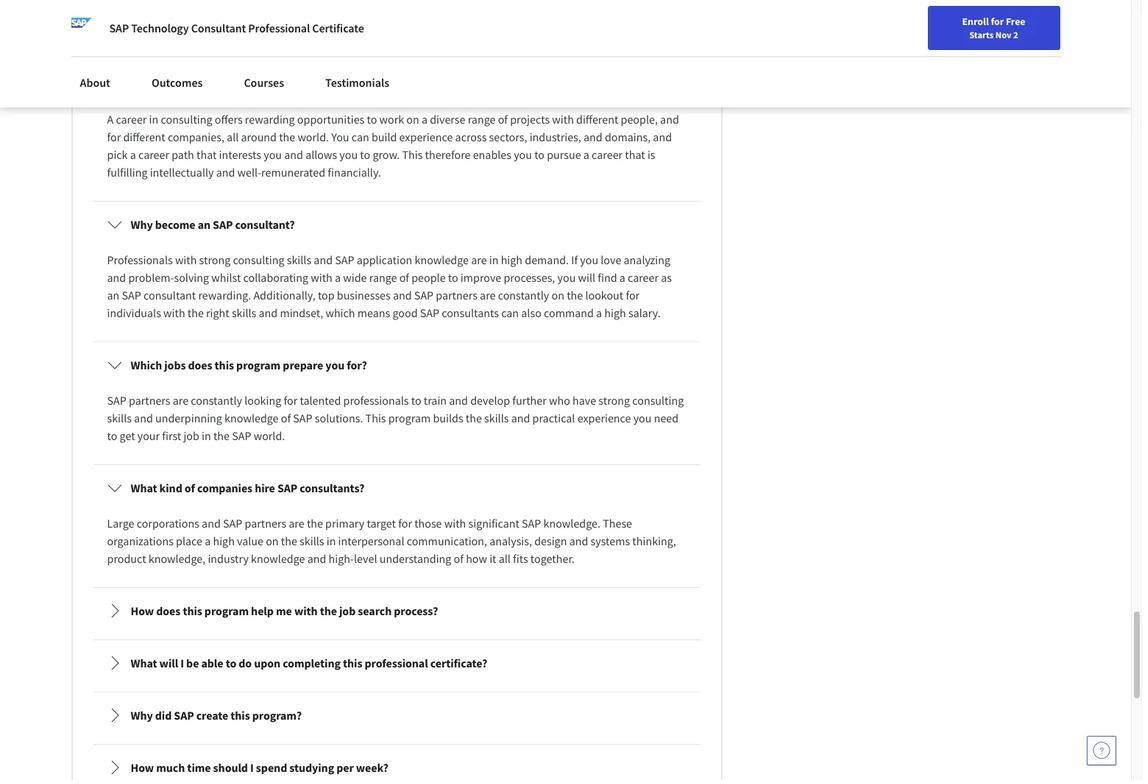 Task type: locate. For each thing, give the bounding box(es) containing it.
sap technology consultant  professional certificate
[[109, 21, 364, 35]]

a right start
[[182, 76, 188, 91]]

0 vertical spatial constantly
[[498, 288, 549, 302]]

and down knowledge.
[[569, 534, 588, 548]]

of inside what kind of companies hire sap consultants? dropdown button
[[185, 481, 195, 495]]

experience inside 'sap partners are constantly looking for talented professionals to train and develop further who have strong consulting skills and underpinning knowledge of sap solutions. this program builds the skills and practical experience you need to get your first job in the sap world.'
[[578, 411, 631, 425]]

1 horizontal spatial high
[[501, 252, 523, 267]]

of inside 'sap partners are constantly looking for talented professionals to train and develop further who have strong consulting skills and underpinning knowledge of sap solutions. this program builds the skills and practical experience you need to get your first job in the sap world.'
[[281, 411, 291, 425]]

in inside "a career in consulting offers rewarding opportunities to work on a diverse range of projects with different people, and for different companies, all around the world. you can build experience across sectors, industries, and domains, and pick a career path that interests you and allows you to grow. this therefore enables you to pursue a career that is fulfilling intellectually and well-remunerated financially."
[[149, 112, 158, 127]]

experience
[[399, 129, 453, 144], [578, 411, 631, 425]]

partners
[[436, 288, 478, 302], [129, 393, 170, 408], [245, 516, 286, 531]]

of inside professionals with strong consulting skills and sap application knowledge are in high demand. if you love analyzing and problem-solving whilst collaborating with a wide range of people to improve processes, you will find a career as an sap consultant rewarding. additionally, top businesses and sap partners are constantly on the lookout for individuals with the right skills and mindset, which means good sap consultants can also command a high salary.
[[399, 270, 409, 285]]

search
[[358, 604, 392, 618]]

2 how from the top
[[131, 760, 154, 775]]

mindset,
[[280, 305, 323, 320]]

knowledge,
[[149, 551, 206, 566]]

3 why from the top
[[131, 708, 153, 723]]

you
[[331, 129, 349, 144]]

world. inside 'sap partners are constantly looking for talented professionals to train and develop further who have strong consulting skills and underpinning knowledge of sap solutions. this program builds the skills and practical experience you need to get your first job in the sap world.'
[[254, 428, 285, 443]]

all inside "large corporations and sap partners are the primary target for those with significant sap knowledge. these organizations place a high value on the skills in interpersonal communication, analysis, design and systems thinking, product knowledge, industry knowledge and high-level understanding of how it all fits together."
[[499, 551, 511, 566]]

this
[[402, 147, 423, 162], [366, 411, 386, 425]]

presented
[[499, 7, 548, 21]]

constantly down processes, on the left top of the page
[[498, 288, 549, 302]]

this inside 'sap partners are constantly looking for talented professionals to train and develop further who have strong consulting skills and underpinning knowledge of sap solutions. this program builds the skills and practical experience you need to get your first job in the sap world.'
[[366, 411, 386, 425]]

does
[[188, 358, 212, 372], [156, 604, 181, 618]]

a career in consulting offers rewarding opportunities to work on a diverse range of projects with different people, and for different companies, all around the world. you can build experience across sectors, industries, and domains, and pick a career path that interests you and allows you to grow. this therefore enables you to pursue a career that is fulfilling intellectually and well-remunerated financially.
[[107, 112, 682, 180]]

you right the if
[[580, 252, 599, 267]]

1 that from the left
[[197, 147, 217, 162]]

in up improve at the left of page
[[489, 252, 499, 267]]

partners up your
[[129, 393, 170, 408]]

this inside why did sap create this program? dropdown button
[[231, 708, 250, 723]]

taking
[[219, 7, 250, 21]]

0 horizontal spatial constantly
[[191, 393, 242, 408]]

0 horizontal spatial builds
[[433, 411, 463, 425]]

0 horizontal spatial i
[[181, 656, 184, 671]]

in left courses link
[[225, 76, 235, 91]]

on
[[656, 7, 668, 21], [407, 112, 419, 127], [552, 288, 565, 302], [266, 534, 279, 548]]

range up across
[[468, 112, 496, 127]]

you inside dropdown button
[[326, 358, 345, 372]]

you up financially.
[[340, 147, 358, 162]]

develop
[[471, 393, 510, 408]]

a left wide
[[335, 270, 341, 285]]

sap left consultant?
[[213, 217, 233, 232]]

2 what from the top
[[131, 656, 157, 671]]

0 vertical spatial builds
[[623, 7, 653, 21]]

in down start
[[149, 112, 158, 127]]

0 vertical spatial high
[[501, 252, 523, 267]]

1 horizontal spatial can
[[501, 305, 519, 320]]

sap down talented
[[293, 411, 313, 425]]

different up domains,
[[576, 112, 619, 127]]

enroll
[[962, 15, 989, 28]]

2 why from the top
[[131, 217, 153, 232]]

0 vertical spatial will
[[578, 270, 596, 285]]

strong inside 'sap partners are constantly looking for talented professionals to train and develop further who have strong consulting skills and underpinning knowledge of sap solutions. this program builds the skills and practical experience you need to get your first job in the sap world.'
[[599, 393, 630, 408]]

certificate
[[343, 7, 392, 21]]

program right the certificate
[[394, 7, 437, 21]]

1 vertical spatial will
[[159, 656, 178, 671]]

why for why did sap create this program?
[[131, 708, 153, 723]]

why did sap create this program?
[[131, 708, 302, 723]]

testimonials
[[325, 75, 390, 90]]

the left primary
[[307, 516, 323, 531]]

career right start
[[190, 76, 223, 91]]

1 vertical spatial can
[[501, 305, 519, 320]]

0 horizontal spatial world.
[[254, 428, 285, 443]]

whilst
[[211, 270, 241, 285]]

on inside "a career in consulting offers rewarding opportunities to work on a diverse range of projects with different people, and for different companies, all around the world. you can build experience across sectors, industries, and domains, and pick a career path that interests you and allows you to grow. this therefore enables you to pursue a career that is fulfilling intellectually and well-remunerated financially."
[[407, 112, 419, 127]]

in left order
[[439, 7, 448, 21]]

0 vertical spatial partners
[[436, 288, 478, 302]]

1 horizontal spatial i
[[250, 760, 254, 775]]

1 horizontal spatial an
[[198, 217, 211, 232]]

analysis,
[[490, 534, 532, 548]]

for inside "a career in consulting offers rewarding opportunities to work on a diverse range of projects with different people, and for different companies, all around the world. you can build experience across sectors, industries, and domains, and pick a career path that interests you and allows you to grow. this therefore enables you to pursue a career that is fulfilling intellectually and well-remunerated financially."
[[107, 129, 121, 144]]

me
[[276, 604, 292, 618]]

all
[[227, 129, 239, 144], [499, 551, 511, 566]]

1 vertical spatial strong
[[599, 393, 630, 408]]

this down professionals
[[366, 411, 386, 425]]

on inside "large corporations and sap partners are the primary target for those with significant sap knowledge. these organizations place a high value on the skills in interpersonal communication, analysis, design and systems thinking, product knowledge, industry knowledge and high-level understanding of how it all fits together."
[[266, 534, 279, 548]]

i left spend
[[250, 760, 254, 775]]

why did sap create this program? button
[[95, 695, 698, 736]]

love
[[601, 252, 622, 267]]

1 vertical spatial all
[[499, 551, 511, 566]]

and up 'top'
[[314, 252, 333, 267]]

how for how does this program help me with the job search process?
[[131, 604, 154, 618]]

0 horizontal spatial range
[[369, 270, 397, 285]]

1 vertical spatial builds
[[433, 411, 463, 425]]

what left kind
[[131, 481, 157, 495]]

strong
[[199, 252, 231, 267], [599, 393, 630, 408]]

2 vertical spatial why
[[131, 708, 153, 723]]

why for why become an sap consultant?
[[131, 217, 153, 232]]

analyzing
[[624, 252, 671, 267]]

in inside "large corporations and sap partners are the primary target for those with significant sap knowledge. these organizations place a high value on the skills in interpersonal communication, analysis, design and systems thinking, product knowledge, industry knowledge and high-level understanding of how it all fits together."
[[327, 534, 336, 548]]

to right people on the top left of page
[[448, 270, 458, 285]]

constantly inside professionals with strong consulting skills and sap application knowledge are in high demand. if you love analyzing and problem-solving whilst collaborating with a wide range of people to improve processes, you will find a career as an sap consultant rewarding. additionally, top businesses and sap partners are constantly on the lookout for individuals with the right skills and mindset, which means good sap consultants can also command a high salary.
[[498, 288, 549, 302]]

skills down consultants?
[[300, 534, 324, 548]]

we
[[107, 7, 122, 21]]

knowledge inside "large corporations and sap partners are the primary target for those with significant sap knowledge. these organizations place a high value on the skills in interpersonal communication, analysis, design and systems thinking, product knowledge, industry knowledge and high-level understanding of how it all fits together."
[[251, 551, 305, 566]]

1 why from the top
[[131, 76, 153, 91]]

experience down the 'have'
[[578, 411, 631, 425]]

experience inside "a career in consulting offers rewarding opportunities to work on a diverse range of projects with different people, and for different companies, all around the world. you can build experience across sectors, industries, and domains, and pick a career path that interests you and allows you to grow. this therefore enables you to pursue a career that is fulfilling intellectually and well-remunerated financially."
[[399, 129, 453, 144]]

are
[[471, 252, 487, 267], [480, 288, 496, 302], [173, 393, 189, 408], [289, 516, 305, 531]]

diverse
[[430, 112, 466, 127]]

2 horizontal spatial consulting
[[632, 393, 684, 408]]

range inside "a career in consulting offers rewarding opportunities to work on a diverse range of projects with different people, and for different companies, all around the world. you can build experience across sectors, industries, and domains, and pick a career path that interests you and allows you to grow. this therefore enables you to pursue a career that is fulfilling intellectually and well-remunerated financially."
[[468, 112, 496, 127]]

for left the those at the left bottom of page
[[398, 516, 412, 531]]

1 horizontal spatial range
[[468, 112, 496, 127]]

menu item
[[822, 15, 917, 63]]

thinking,
[[633, 534, 676, 548]]

consulting inside "a career in consulting offers rewarding opportunities to work on a diverse range of projects with different people, and for different companies, all around the world. you can build experience across sectors, industries, and domains, and pick a career path that interests you and allows you to grow. this therefore enables you to pursue a career that is fulfilling intellectually and well-remunerated financially."
[[161, 112, 212, 127]]

those
[[415, 516, 442, 531]]

why start a career in consulting?
[[131, 76, 296, 91]]

1 horizontal spatial as
[[661, 270, 672, 285]]

2 vertical spatial high
[[213, 534, 235, 548]]

0 vertical spatial knowledge
[[415, 252, 469, 267]]

the left content
[[564, 7, 580, 21]]

pick
[[107, 147, 128, 162]]

i
[[181, 656, 184, 671], [250, 760, 254, 775]]

that down companies,
[[197, 147, 217, 162]]

high inside "large corporations and sap partners are the primary target for those with significant sap knowledge. these organizations place a high value on the skills in interpersonal communication, analysis, design and systems thinking, product knowledge, industry knowledge and high-level understanding of how it all fits together."
[[213, 534, 235, 548]]

sap right sap icon
[[109, 21, 129, 35]]

0 vertical spatial job
[[184, 428, 199, 443]]

in inside professionals with strong consulting skills and sap application knowledge are in high demand. if you love analyzing and problem-solving whilst collaborating with a wide range of people to improve processes, you will find a career as an sap consultant rewarding. additionally, top businesses and sap partners are constantly on the lookout for individuals with the right skills and mindset, which means good sap consultants can also command a high salary.
[[489, 252, 499, 267]]

0 vertical spatial range
[[468, 112, 496, 127]]

career left the path on the left of the page
[[138, 147, 169, 162]]

jobs
[[164, 358, 186, 372]]

0 vertical spatial an
[[198, 217, 211, 232]]

1 vertical spatial different
[[123, 129, 165, 144]]

consulting for companies,
[[161, 112, 212, 127]]

industry
[[208, 551, 249, 566]]

2 horizontal spatial partners
[[436, 288, 478, 302]]

earlier
[[194, 24, 225, 39]]

1 horizontal spatial constantly
[[498, 288, 549, 302]]

1 vertical spatial how
[[131, 760, 154, 775]]

this inside we highly recommend taking the courses in this certificate program in the order presented as the content builds on information from earlier courses.
[[323, 7, 341, 21]]

0 horizontal spatial consulting
[[161, 112, 212, 127]]

starts
[[970, 29, 994, 40]]

2 vertical spatial consulting
[[632, 393, 684, 408]]

0 vertical spatial i
[[181, 656, 184, 671]]

the down 'rewarding'
[[279, 129, 295, 144]]

with up industries,
[[552, 112, 574, 127]]

will inside professionals with strong consulting skills and sap application knowledge are in high demand. if you love analyzing and problem-solving whilst collaborating with a wide range of people to improve processes, you will find a career as an sap consultant rewarding. additionally, top businesses and sap partners are constantly on the lookout for individuals with the right skills and mindset, which means good sap consultants can also command a high salary.
[[578, 270, 596, 285]]

corporations
[[137, 516, 199, 531]]

of down looking on the bottom of the page
[[281, 411, 291, 425]]

experience down diverse
[[399, 129, 453, 144]]

knowledge down looking on the bottom of the page
[[225, 411, 279, 425]]

0 horizontal spatial this
[[366, 411, 386, 425]]

1 vertical spatial job
[[339, 604, 356, 618]]

knowledge
[[415, 252, 469, 267], [225, 411, 279, 425], [251, 551, 305, 566]]

you left need
[[634, 411, 652, 425]]

job down underpinning
[[184, 428, 199, 443]]

time
[[187, 760, 211, 775]]

you inside 'sap partners are constantly looking for talented professionals to train and develop further who have strong consulting skills and underpinning knowledge of sap solutions. this program builds the skills and practical experience you need to get your first job in the sap world.'
[[634, 411, 652, 425]]

in inside 'sap partners are constantly looking for talented professionals to train and develop further who have strong consulting skills and underpinning knowledge of sap solutions. this program builds the skills and practical experience you need to get your first job in the sap world.'
[[202, 428, 211, 443]]

for inside "large corporations and sap partners are the primary target for those with significant sap knowledge. these organizations place a high value on the skills in interpersonal communication, analysis, design and systems thinking, product knowledge, industry knowledge and high-level understanding of how it all fits together."
[[398, 516, 412, 531]]

good
[[393, 305, 418, 320]]

outcomes
[[152, 75, 203, 90]]

become
[[155, 217, 195, 232]]

0 horizontal spatial as
[[551, 7, 562, 21]]

an inside professionals with strong consulting skills and sap application knowledge are in high demand. if you love analyzing and problem-solving whilst collaborating with a wide range of people to improve processes, you will find a career as an sap consultant rewarding. additionally, top businesses and sap partners are constantly on the lookout for individuals with the right skills and mindset, which means good sap consultants can also command a high salary.
[[107, 288, 119, 302]]

2 that from the left
[[625, 147, 645, 162]]

have
[[573, 393, 596, 408]]

career down analyzing
[[628, 270, 659, 285]]

partners inside professionals with strong consulting skills and sap application knowledge are in high demand. if you love analyzing and problem-solving whilst collaborating with a wide range of people to improve processes, you will find a career as an sap consultant rewarding. additionally, top businesses and sap partners are constantly on the lookout for individuals with the right skills and mindset, which means good sap consultants can also command a high salary.
[[436, 288, 478, 302]]

1 vertical spatial knowledge
[[225, 411, 279, 425]]

1 how from the top
[[131, 604, 154, 618]]

why start a career in consulting? button
[[95, 63, 698, 104]]

on right work
[[407, 112, 419, 127]]

0 vertical spatial this
[[402, 147, 423, 162]]

0 vertical spatial consulting
[[161, 112, 212, 127]]

0 horizontal spatial job
[[184, 428, 199, 443]]

with up communication,
[[444, 516, 466, 531]]

on right content
[[656, 7, 668, 21]]

1 horizontal spatial builds
[[623, 7, 653, 21]]

sap up design
[[522, 516, 541, 531]]

range down application
[[369, 270, 397, 285]]

i inside what will i be able to do upon completing this professional certificate? dropdown button
[[181, 656, 184, 671]]

0 horizontal spatial strong
[[199, 252, 231, 267]]

sap
[[109, 21, 129, 35], [213, 217, 233, 232], [335, 252, 354, 267], [122, 288, 141, 302], [414, 288, 434, 302], [420, 305, 439, 320], [107, 393, 126, 408], [293, 411, 313, 425], [232, 428, 251, 443], [277, 481, 298, 495], [223, 516, 242, 531], [522, 516, 541, 531], [174, 708, 194, 723]]

knowledge inside 'sap partners are constantly looking for talented professionals to train and develop further who have strong consulting skills and underpinning knowledge of sap solutions. this program builds the skills and practical experience you need to get your first job in the sap world.'
[[225, 411, 279, 425]]

2 vertical spatial knowledge
[[251, 551, 305, 566]]

consulting inside professionals with strong consulting skills and sap application knowledge are in high demand. if you love analyzing and problem-solving whilst collaborating with a wide range of people to improve processes, you will find a career as an sap consultant rewarding. additionally, top businesses and sap partners are constantly on the lookout for individuals with the right skills and mindset, which means good sap consultants can also command a high salary.
[[233, 252, 285, 267]]

0 vertical spatial can
[[352, 129, 369, 144]]

skills down develop
[[484, 411, 509, 425]]

that
[[197, 147, 217, 162], [625, 147, 645, 162]]

0 horizontal spatial will
[[159, 656, 178, 671]]

high up industry
[[213, 534, 235, 548]]

0 horizontal spatial experience
[[399, 129, 453, 144]]

organizations
[[107, 534, 174, 548]]

are inside "large corporations and sap partners are the primary target for those with significant sap knowledge. these organizations place a high value on the skills in interpersonal communication, analysis, design and systems thinking, product knowledge, industry knowledge and high-level understanding of how it all fits together."
[[289, 516, 305, 531]]

what left be
[[131, 656, 157, 671]]

how down product
[[131, 604, 154, 618]]

coursera image
[[18, 12, 111, 36]]

large corporations and sap partners are the primary target for those with significant sap knowledge. these organizations place a high value on the skills in interpersonal communication, analysis, design and systems thinking, product knowledge, industry knowledge and high-level understanding of how it all fits together.
[[107, 516, 679, 566]]

consulting up collaborating
[[233, 252, 285, 267]]

for up nov
[[991, 15, 1004, 28]]

highly
[[125, 7, 155, 21]]

this inside which jobs does this program prepare you for? dropdown button
[[215, 358, 234, 372]]

0 horizontal spatial partners
[[129, 393, 170, 408]]

1 vertical spatial i
[[250, 760, 254, 775]]

1 vertical spatial what
[[131, 656, 157, 671]]

0 horizontal spatial an
[[107, 288, 119, 302]]

sap image
[[71, 18, 92, 38]]

1 vertical spatial experience
[[578, 411, 631, 425]]

this right create
[[231, 708, 250, 723]]

1 vertical spatial why
[[131, 217, 153, 232]]

i left be
[[181, 656, 184, 671]]

also
[[521, 305, 542, 320]]

as inside we highly recommend taking the courses in this certificate program in the order presented as the content builds on information from earlier courses.
[[551, 7, 562, 21]]

0 vertical spatial strong
[[199, 252, 231, 267]]

how for how much time should i spend studying per week?
[[131, 760, 154, 775]]

for inside enroll for free starts nov 2
[[991, 15, 1004, 28]]

1 horizontal spatial strong
[[599, 393, 630, 408]]

and
[[660, 112, 679, 127], [584, 129, 603, 144], [653, 129, 672, 144], [284, 147, 303, 162], [216, 165, 235, 180], [314, 252, 333, 267], [107, 270, 126, 285], [393, 288, 412, 302], [259, 305, 278, 320], [449, 393, 468, 408], [134, 411, 153, 425], [511, 411, 530, 425], [202, 516, 221, 531], [569, 534, 588, 548], [307, 551, 326, 566]]

0 horizontal spatial that
[[197, 147, 217, 162]]

partners inside "large corporations and sap partners are the primary target for those with significant sap knowledge. these organizations place a high value on the skills in interpersonal communication, analysis, design and systems thinking, product knowledge, industry knowledge and high-level understanding of how it all fits together."
[[245, 516, 286, 531]]

1 horizontal spatial all
[[499, 551, 511, 566]]

world. down looking on the bottom of the page
[[254, 428, 285, 443]]

can inside professionals with strong consulting skills and sap application knowledge are in high demand. if you love analyzing and problem-solving whilst collaborating with a wide range of people to improve processes, you will find a career as an sap consultant rewarding. additionally, top businesses and sap partners are constantly on the lookout for individuals with the right skills and mindset, which means good sap consultants can also command a high salary.
[[501, 305, 519, 320]]

grow.
[[373, 147, 400, 162]]

how
[[131, 604, 154, 618], [131, 760, 154, 775]]

order
[[469, 7, 496, 21]]

this inside how does this program help me with the job search process? dropdown button
[[183, 604, 202, 618]]

does down knowledge,
[[156, 604, 181, 618]]

can
[[352, 129, 369, 144], [501, 305, 519, 320]]

recommend
[[157, 7, 217, 21]]

different
[[576, 112, 619, 127], [123, 129, 165, 144]]

this right the grow.
[[402, 147, 423, 162]]

to inside professionals with strong consulting skills and sap application knowledge are in high demand. if you love analyzing and problem-solving whilst collaborating with a wide range of people to improve processes, you will find a career as an sap consultant rewarding. additionally, top businesses and sap partners are constantly on the lookout for individuals with the right skills and mindset, which means good sap consultants can also command a high salary.
[[448, 270, 458, 285]]

1 what from the top
[[131, 481, 157, 495]]

consulting up companies,
[[161, 112, 212, 127]]

builds right content
[[623, 7, 653, 21]]

1 horizontal spatial that
[[625, 147, 645, 162]]

improve
[[461, 270, 502, 285]]

1 horizontal spatial experience
[[578, 411, 631, 425]]

1 vertical spatial an
[[107, 288, 119, 302]]

2 vertical spatial partners
[[245, 516, 286, 531]]

0 vertical spatial all
[[227, 129, 239, 144]]

in up high-
[[327, 534, 336, 548]]

partners up consultants
[[436, 288, 478, 302]]

1 vertical spatial partners
[[129, 393, 170, 408]]

for inside professionals with strong consulting skills and sap application knowledge are in high demand. if you love analyzing and problem-solving whilst collaborating with a wide range of people to improve processes, you will find a career as an sap consultant rewarding. additionally, top businesses and sap partners are constantly on the lookout for individuals with the right skills and mindset, which means good sap consultants can also command a high salary.
[[626, 288, 640, 302]]

an right become
[[198, 217, 211, 232]]

why inside 'dropdown button'
[[131, 76, 153, 91]]

with right me
[[294, 604, 318, 618]]

will
[[578, 270, 596, 285], [159, 656, 178, 671]]

0 vertical spatial how
[[131, 604, 154, 618]]

1 vertical spatial high
[[605, 305, 626, 320]]

0 vertical spatial as
[[551, 7, 562, 21]]

1 horizontal spatial world.
[[298, 129, 329, 144]]

why left did
[[131, 708, 153, 723]]

program inside we highly recommend taking the courses in this certificate program in the order presented as the content builds on information from earlier courses.
[[394, 7, 437, 21]]

builds inside 'sap partners are constantly looking for talented professionals to train and develop further who have strong consulting skills and underpinning knowledge of sap solutions. this program builds the skills and practical experience you need to get your first job in the sap world.'
[[433, 411, 463, 425]]

program down train
[[388, 411, 431, 425]]

strong right the 'have'
[[599, 393, 630, 408]]

and left high-
[[307, 551, 326, 566]]

on up command
[[552, 288, 565, 302]]

constantly
[[498, 288, 549, 302], [191, 393, 242, 408]]

why for why start a career in consulting?
[[131, 76, 153, 91]]

large
[[107, 516, 134, 531]]

much
[[156, 760, 185, 775]]

to left work
[[367, 112, 377, 127]]

1 vertical spatial consulting
[[233, 252, 285, 267]]

1 vertical spatial world.
[[254, 428, 285, 443]]

1 vertical spatial range
[[369, 270, 397, 285]]

world. up allows
[[298, 129, 329, 144]]

this
[[323, 7, 341, 21], [215, 358, 234, 372], [183, 604, 202, 618], [343, 656, 362, 671], [231, 708, 250, 723]]

constantly up underpinning
[[191, 393, 242, 408]]

the left order
[[451, 7, 467, 21]]

1 horizontal spatial job
[[339, 604, 356, 618]]

1 horizontal spatial different
[[576, 112, 619, 127]]

1 vertical spatial this
[[366, 411, 386, 425]]

0 vertical spatial does
[[188, 358, 212, 372]]

0 vertical spatial what
[[131, 481, 157, 495]]

which jobs does this program prepare you for?
[[131, 358, 367, 372]]

0 horizontal spatial can
[[352, 129, 369, 144]]

to left do
[[226, 656, 236, 671]]

understanding
[[380, 551, 452, 566]]

0 vertical spatial experience
[[399, 129, 453, 144]]

with down consultant at left
[[163, 305, 185, 320]]

for inside 'sap partners are constantly looking for talented professionals to train and develop further who have strong consulting skills and underpinning knowledge of sap solutions. this program builds the skills and practical experience you need to get your first job in the sap world.'
[[284, 393, 298, 408]]

1 horizontal spatial will
[[578, 270, 596, 285]]

i inside how much time should i spend studying per week? dropdown button
[[250, 760, 254, 775]]

job inside 'sap partners are constantly looking for talented professionals to train and develop further who have strong consulting skills and underpinning knowledge of sap solutions. this program builds the skills and practical experience you need to get your first job in the sap world.'
[[184, 428, 199, 443]]

which
[[131, 358, 162, 372]]

knowledge down "value"
[[251, 551, 305, 566]]

for?
[[347, 358, 367, 372]]

how left much
[[131, 760, 154, 775]]

1 vertical spatial constantly
[[191, 393, 242, 408]]

a inside "large corporations and sap partners are the primary target for those with significant sap knowledge. these organizations place a high value on the skills in interpersonal communication, analysis, design and systems thinking, product knowledge, industry knowledge and high-level understanding of how it all fits together."
[[205, 534, 211, 548]]

remunerated
[[261, 165, 325, 180]]

in
[[311, 7, 320, 21], [439, 7, 448, 21], [225, 76, 235, 91], [149, 112, 158, 127], [489, 252, 499, 267], [202, 428, 211, 443], [327, 534, 336, 548]]

outcomes link
[[143, 66, 212, 99]]

1 horizontal spatial this
[[402, 147, 423, 162]]

application
[[357, 252, 412, 267]]

1 vertical spatial as
[[661, 270, 672, 285]]

and up place
[[202, 516, 221, 531]]

builds
[[623, 7, 653, 21], [433, 411, 463, 425]]

0 horizontal spatial all
[[227, 129, 239, 144]]

0 vertical spatial why
[[131, 76, 153, 91]]

can left also
[[501, 305, 519, 320]]

technology
[[131, 21, 189, 35]]

1 horizontal spatial partners
[[245, 516, 286, 531]]

None search field
[[210, 9, 534, 39]]

to left get at bottom
[[107, 428, 117, 443]]

consulting for collaborating
[[233, 252, 285, 267]]

you
[[264, 147, 282, 162], [340, 147, 358, 162], [514, 147, 532, 162], [580, 252, 599, 267], [558, 270, 576, 285], [326, 358, 345, 372], [634, 411, 652, 425]]

1 vertical spatial does
[[156, 604, 181, 618]]

consulting up need
[[632, 393, 684, 408]]

0 vertical spatial world.
[[298, 129, 329, 144]]

the down develop
[[466, 411, 482, 425]]

and down further
[[511, 411, 530, 425]]

on inside professionals with strong consulting skills and sap application knowledge are in high demand. if you love analyzing and problem-solving whilst collaborating with a wide range of people to improve processes, you will find a career as an sap consultant rewarding. additionally, top businesses and sap partners are constantly on the lookout for individuals with the right skills and mindset, which means good sap consultants can also command a high salary.
[[552, 288, 565, 302]]

program inside 'sap partners are constantly looking for talented professionals to train and develop further who have strong consulting skills and underpinning knowledge of sap solutions. this program builds the skills and practical experience you need to get your first job in the sap world.'
[[388, 411, 431, 425]]

an inside why become an sap consultant? dropdown button
[[198, 217, 211, 232]]

does right the jobs in the top left of the page
[[188, 358, 212, 372]]

an
[[198, 217, 211, 232], [107, 288, 119, 302]]

0 horizontal spatial high
[[213, 534, 235, 548]]

1 horizontal spatial consulting
[[233, 252, 285, 267]]

solving
[[174, 270, 209, 285]]



Task type: vqa. For each thing, say whether or not it's contained in the screenshot.
collaborating's "Consulting"
yes



Task type: describe. For each thing, give the bounding box(es) containing it.
and up is
[[653, 129, 672, 144]]

underpinning
[[155, 411, 222, 425]]

of inside "a career in consulting offers rewarding opportunities to work on a diverse range of projects with different people, and for different companies, all around the world. you can build experience across sectors, industries, and domains, and pick a career path that interests you and allows you to grow. this therefore enables you to pursue a career that is fulfilling intellectually and well-remunerated financially."
[[498, 112, 508, 127]]

in inside 'dropdown button'
[[225, 76, 235, 91]]

are up improve at the left of page
[[471, 252, 487, 267]]

and down interests at the top
[[216, 165, 235, 180]]

collaborating
[[243, 270, 308, 285]]

builds inside we highly recommend taking the courses in this certificate program in the order presented as the content builds on information from earlier courses.
[[623, 7, 653, 21]]

individuals
[[107, 305, 161, 320]]

value
[[237, 534, 264, 548]]

and right the people,
[[660, 112, 679, 127]]

what kind of companies hire sap consultants? button
[[95, 467, 698, 509]]

courses
[[271, 7, 308, 21]]

help center image
[[1093, 742, 1111, 760]]

sap right good
[[420, 305, 439, 320]]

with inside dropdown button
[[294, 604, 318, 618]]

skills up get at bottom
[[107, 411, 132, 425]]

it
[[490, 551, 497, 566]]

program left help
[[205, 604, 249, 618]]

world. inside "a career in consulting offers rewarding opportunities to work on a diverse range of projects with different people, and for different companies, all around the world. you can build experience across sectors, industries, and domains, and pick a career path that interests you and allows you to grow. this therefore enables you to pursue a career that is fulfilling intellectually and well-remunerated financially."
[[298, 129, 329, 144]]

create
[[196, 708, 228, 723]]

with up 'top'
[[311, 270, 333, 285]]

what for what kind of companies hire sap consultants?
[[131, 481, 157, 495]]

career inside 'dropdown button'
[[190, 76, 223, 91]]

free
[[1006, 15, 1026, 28]]

consultants
[[442, 305, 499, 320]]

about
[[80, 75, 110, 90]]

as inside professionals with strong consulting skills and sap application knowledge are in high demand. if you love analyzing and problem-solving whilst collaborating with a wide range of people to improve processes, you will find a career as an sap consultant rewarding. additionally, top businesses and sap partners are constantly on the lookout for individuals with the right skills and mindset, which means good sap consultants can also command a high salary.
[[661, 270, 672, 285]]

path
[[172, 147, 194, 162]]

and right train
[[449, 393, 468, 408]]

to left train
[[411, 393, 421, 408]]

courses.
[[228, 24, 268, 39]]

with inside "large corporations and sap partners are the primary target for those with significant sap knowledge. these organizations place a high value on the skills in interpersonal communication, analysis, design and systems thinking, product knowledge, industry knowledge and high-level understanding of how it all fits together."
[[444, 516, 466, 531]]

constantly inside 'sap partners are constantly looking for talented professionals to train and develop further who have strong consulting skills and underpinning knowledge of sap solutions. this program builds the skills and practical experience you need to get your first job in the sap world.'
[[191, 393, 242, 408]]

what will i be able to do upon completing this professional certificate? button
[[95, 643, 698, 684]]

2 horizontal spatial high
[[605, 305, 626, 320]]

0 horizontal spatial does
[[156, 604, 181, 618]]

and up good
[[393, 288, 412, 302]]

top
[[318, 288, 335, 302]]

a right pursue
[[584, 147, 590, 162]]

offers
[[215, 112, 243, 127]]

spend
[[256, 760, 287, 775]]

kind
[[159, 481, 182, 495]]

sap up wide
[[335, 252, 354, 267]]

pursue
[[547, 147, 581, 162]]

and up your
[[134, 411, 153, 425]]

0 vertical spatial different
[[576, 112, 619, 127]]

career right a
[[116, 112, 147, 127]]

can inside "a career in consulting offers rewarding opportunities to work on a diverse range of projects with different people, and for different companies, all around the world. you can build experience across sectors, industries, and domains, and pick a career path that interests you and allows you to grow. this therefore enables you to pursue a career that is fulfilling intellectually and well-remunerated financially."
[[352, 129, 369, 144]]

and up remunerated
[[284, 147, 303, 162]]

a inside 'dropdown button'
[[182, 76, 188, 91]]

sap right did
[[174, 708, 194, 723]]

a down lookout
[[596, 305, 602, 320]]

sectors,
[[489, 129, 527, 144]]

rewarding
[[245, 112, 295, 127]]

your
[[137, 428, 160, 443]]

upon
[[254, 656, 281, 671]]

courses
[[244, 75, 284, 90]]

of inside "large corporations and sap partners are the primary target for those with significant sap knowledge. these organizations place a high value on the skills in interpersonal communication, analysis, design and systems thinking, product knowledge, industry knowledge and high-level understanding of how it all fits together."
[[454, 551, 464, 566]]

skills up collaborating
[[287, 252, 311, 267]]

with inside "a career in consulting offers rewarding opportunities to work on a diverse range of projects with different people, and for different companies, all around the world. you can build experience across sectors, industries, and domains, and pick a career path that interests you and allows you to grow. this therefore enables you to pursue a career that is fulfilling intellectually and well-remunerated financially."
[[552, 112, 574, 127]]

find
[[598, 270, 617, 285]]

will inside what will i be able to do upon completing this professional certificate? dropdown button
[[159, 656, 178, 671]]

to inside dropdown button
[[226, 656, 236, 671]]

therefore
[[425, 147, 471, 162]]

consultant?
[[235, 217, 295, 232]]

you down the if
[[558, 270, 576, 285]]

fits
[[513, 551, 528, 566]]

a right pick
[[130, 147, 136, 162]]

and left domains,
[[584, 129, 603, 144]]

completing
[[283, 656, 341, 671]]

how much time should i spend studying per week?
[[131, 760, 389, 775]]

demand.
[[525, 252, 569, 267]]

practical
[[533, 411, 575, 425]]

about link
[[71, 66, 119, 99]]

what for what will i be able to do upon completing this professional certificate?
[[131, 656, 157, 671]]

you down sectors,
[[514, 147, 532, 162]]

with up solving
[[175, 252, 197, 267]]

design
[[535, 534, 567, 548]]

certificate
[[312, 21, 364, 35]]

professionals
[[343, 393, 409, 408]]

knowledge inside professionals with strong consulting skills and sap application knowledge are in high demand. if you love analyzing and problem-solving whilst collaborating with a wide range of people to improve processes, you will find a career as an sap consultant rewarding. additionally, top businesses and sap partners are constantly on the lookout for individuals with the right skills and mindset, which means good sap consultants can also command a high salary.
[[415, 252, 469, 267]]

and down professionals
[[107, 270, 126, 285]]

how much time should i spend studying per week? button
[[95, 747, 698, 780]]

opportunities
[[297, 112, 365, 127]]

career down domains,
[[592, 147, 623, 162]]

are down improve at the left of page
[[480, 288, 496, 302]]

did
[[155, 708, 172, 723]]

prepare
[[283, 358, 323, 372]]

are inside 'sap partners are constantly looking for talented professionals to train and develop further who have strong consulting skills and underpinning knowledge of sap solutions. this program builds the skills and practical experience you need to get your first job in the sap world.'
[[173, 393, 189, 408]]

communication,
[[407, 534, 487, 548]]

information
[[107, 24, 165, 39]]

skills down rewarding.
[[232, 305, 256, 320]]

the right "value"
[[281, 534, 297, 548]]

consultants?
[[300, 481, 365, 495]]

to down industries,
[[535, 147, 545, 162]]

all inside "a career in consulting offers rewarding opportunities to work on a diverse range of projects with different people, and for different companies, all around the world. you can build experience across sectors, industries, and domains, and pick a career path that interests you and allows you to grow. this therefore enables you to pursue a career that is fulfilling intellectually and well-remunerated financially."
[[227, 129, 239, 144]]

problem-
[[128, 270, 174, 285]]

additionally,
[[254, 288, 316, 302]]

consulting inside 'sap partners are constantly looking for talented professionals to train and develop further who have strong consulting skills and underpinning knowledge of sap solutions. this program builds the skills and practical experience you need to get your first job in the sap world.'
[[632, 393, 684, 408]]

0 horizontal spatial different
[[123, 129, 165, 144]]

which jobs does this program prepare you for? button
[[95, 344, 698, 386]]

sap down looking on the bottom of the page
[[232, 428, 251, 443]]

sap up "value"
[[223, 516, 242, 531]]

from
[[168, 24, 191, 39]]

interests
[[219, 147, 261, 162]]

to up financially.
[[360, 147, 370, 162]]

skills inside "large corporations and sap partners are the primary target for those with significant sap knowledge. these organizations place a high value on the skills in interpersonal communication, analysis, design and systems thinking, product knowledge, industry knowledge and high-level understanding of how it all fits together."
[[300, 534, 324, 548]]

on inside we highly recommend taking the courses in this certificate program in the order presented as the content builds on information from earlier courses.
[[656, 7, 668, 21]]

sap partners are constantly looking for talented professionals to train and develop further who have strong consulting skills and underpinning knowledge of sap solutions. this program builds the skills and practical experience you need to get your first job in the sap world.
[[107, 393, 686, 443]]

job inside dropdown button
[[339, 604, 356, 618]]

the left right
[[188, 305, 204, 320]]

strong inside professionals with strong consulting skills and sap application knowledge are in high demand. if you love analyzing and problem-solving whilst collaborating with a wide range of people to improve processes, you will find a career as an sap consultant rewarding. additionally, top businesses and sap partners are constantly on the lookout for individuals with the right skills and mindset, which means good sap consultants can also command a high salary.
[[199, 252, 231, 267]]

well-
[[237, 165, 261, 180]]

and down additionally,
[[259, 305, 278, 320]]

the up command
[[567, 288, 583, 302]]

a right find
[[620, 270, 626, 285]]

people,
[[621, 112, 658, 127]]

a left diverse
[[422, 112, 428, 127]]

looking
[[245, 393, 281, 408]]

knowledge.
[[544, 516, 601, 531]]

who
[[549, 393, 570, 408]]

program?
[[252, 708, 302, 723]]

the up courses.
[[252, 7, 268, 21]]

systems
[[591, 534, 630, 548]]

interpersonal
[[338, 534, 405, 548]]

this inside "a career in consulting offers rewarding opportunities to work on a diverse range of projects with different people, and for different companies, all around the world. you can build experience across sectors, industries, and domains, and pick a career path that interests you and allows you to grow. this therefore enables you to pursue a career that is fulfilling intellectually and well-remunerated financially."
[[402, 147, 423, 162]]

process?
[[394, 604, 438, 618]]

career inside professionals with strong consulting skills and sap application knowledge are in high demand. if you love analyzing and problem-solving whilst collaborating with a wide range of people to improve processes, you will find a career as an sap consultant rewarding. additionally, top businesses and sap partners are constantly on the lookout for individuals with the right skills and mindset, which means good sap consultants can also command a high salary.
[[628, 270, 659, 285]]

hire
[[255, 481, 275, 495]]

range inside professionals with strong consulting skills and sap application knowledge are in high demand. if you love analyzing and problem-solving whilst collaborating with a wide range of people to improve processes, you will find a career as an sap consultant rewarding. additionally, top businesses and sap partners are constantly on the lookout for individuals with the right skills and mindset, which means good sap consultants can also command a high salary.
[[369, 270, 397, 285]]

sap right hire
[[277, 481, 298, 495]]

program up looking on the bottom of the page
[[236, 358, 281, 372]]

the inside how does this program help me with the job search process? dropdown button
[[320, 604, 337, 618]]

certificate?
[[430, 656, 488, 671]]

train
[[424, 393, 447, 408]]

why become an sap consultant? button
[[95, 204, 698, 245]]

in right courses
[[311, 7, 320, 21]]

you down around
[[264, 147, 282, 162]]

sap up get at bottom
[[107, 393, 126, 408]]

1 horizontal spatial does
[[188, 358, 212, 372]]

what will i be able to do upon completing this professional certificate?
[[131, 656, 488, 671]]

help
[[251, 604, 274, 618]]

this inside what will i be able to do upon completing this professional certificate? dropdown button
[[343, 656, 362, 671]]

build
[[372, 129, 397, 144]]

professionals
[[107, 252, 173, 267]]

if
[[571, 252, 578, 267]]

product
[[107, 551, 146, 566]]

industries,
[[530, 129, 581, 144]]

the down underpinning
[[213, 428, 230, 443]]

enables
[[473, 147, 512, 162]]

week?
[[356, 760, 389, 775]]

partners inside 'sap partners are constantly looking for talented professionals to train and develop further who have strong consulting skills and underpinning knowledge of sap solutions. this program builds the skills and practical experience you need to get your first job in the sap world.'
[[129, 393, 170, 408]]

businesses
[[337, 288, 391, 302]]

allows
[[306, 147, 337, 162]]

the inside "a career in consulting offers rewarding opportunities to work on a diverse range of projects with different people, and for different companies, all around the world. you can build experience across sectors, industries, and domains, and pick a career path that interests you and allows you to grow. this therefore enables you to pursue a career that is fulfilling intellectually and well-remunerated financially."
[[279, 129, 295, 144]]

further
[[513, 393, 547, 408]]

start
[[155, 76, 179, 91]]

able
[[201, 656, 223, 671]]

enroll for free starts nov 2
[[962, 15, 1026, 40]]

how does this program help me with the job search process?
[[131, 604, 438, 618]]

sap up individuals
[[122, 288, 141, 302]]

courses link
[[235, 66, 293, 99]]

sap down people on the top left of page
[[414, 288, 434, 302]]

people
[[412, 270, 446, 285]]



